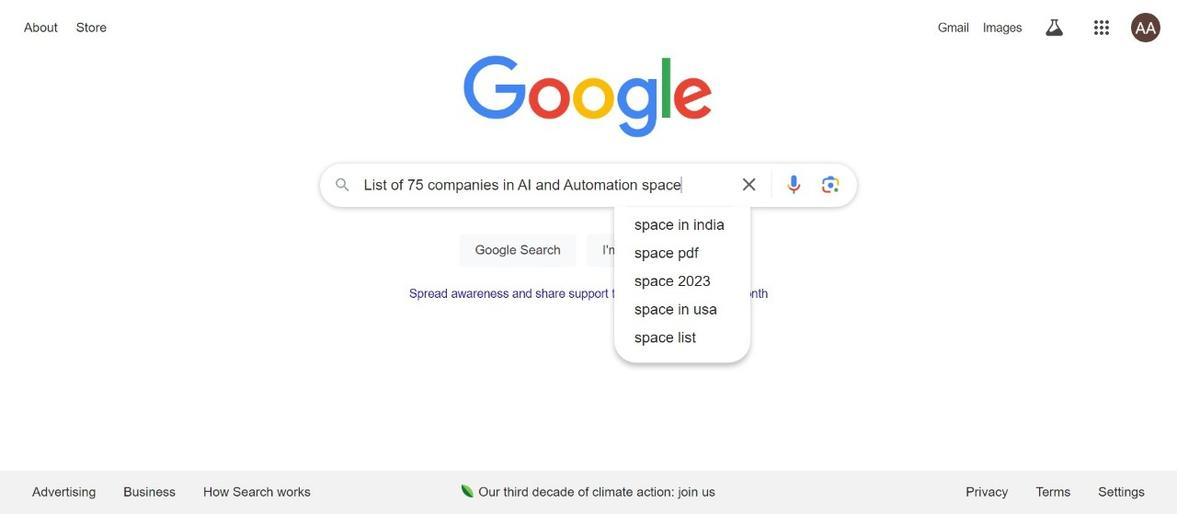 Task type: vqa. For each thing, say whether or not it's contained in the screenshot.
Reserve
no



Task type: locate. For each thing, give the bounding box(es) containing it.
None search field
[[18, 158, 1159, 363]]

search by image image
[[820, 173, 842, 196]]

list box
[[614, 211, 750, 352]]

search by voice image
[[783, 173, 805, 196]]

Search text field
[[364, 164, 727, 207]]

google image
[[463, 55, 714, 140]]

search labs image
[[1043, 17, 1065, 39]]



